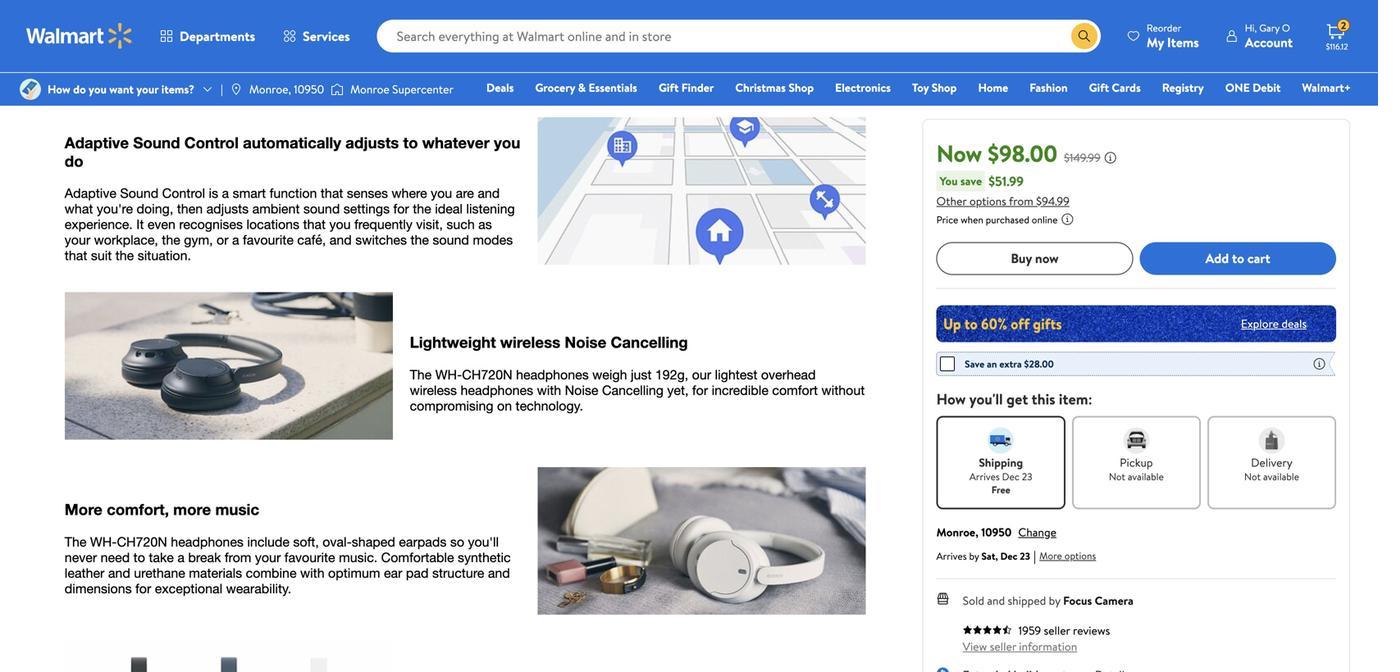 Task type: describe. For each thing, give the bounding box(es) containing it.
walmart+ link
[[1295, 79, 1359, 96]]

buy now button
[[937, 242, 1134, 275]]

online
[[1032, 213, 1058, 227]]

 image for how do you want your items?
[[20, 79, 41, 100]]

focus
[[1064, 593, 1092, 609]]

legal information image
[[1061, 213, 1074, 226]]

grocery
[[535, 80, 575, 96]]

buy
[[1011, 250, 1032, 268]]

$98.00
[[988, 137, 1058, 169]]

christmas shop link
[[728, 79, 822, 96]]

1 horizontal spatial |
[[1034, 548, 1037, 566]]

and
[[987, 593, 1005, 609]]

fashion link
[[1023, 79, 1075, 96]]

now
[[937, 137, 983, 169]]

gift finder link
[[652, 79, 722, 96]]

view seller information
[[963, 639, 1078, 655]]

23 inside shipping arrives dec 23 free
[[1022, 470, 1033, 484]]

items
[[1168, 33, 1199, 51]]

want
[[109, 81, 134, 97]]

view
[[963, 639, 987, 655]]

deals link
[[479, 79, 521, 96]]

hi,
[[1245, 21, 1257, 35]]

departments button
[[146, 16, 269, 56]]

gift cards
[[1089, 80, 1141, 96]]

learn more about strikethrough prices image
[[1104, 151, 1117, 164]]

your
[[137, 81, 159, 97]]

available for pickup
[[1128, 470, 1164, 484]]

price when purchased online
[[937, 213, 1058, 227]]

essentials
[[589, 80, 638, 96]]

this
[[1032, 389, 1056, 410]]

arrives inside arrives by sat, dec 23 | more options
[[937, 550, 967, 564]]

10950 for monroe, 10950
[[294, 81, 324, 97]]

when
[[961, 213, 984, 227]]

gary
[[1260, 21, 1280, 35]]

save an extra $28.00
[[965, 357, 1054, 371]]

hi, gary o account
[[1245, 21, 1293, 51]]

account
[[1245, 33, 1293, 51]]

save
[[965, 357, 985, 371]]

how do you want your items?
[[48, 81, 194, 97]]

0 vertical spatial |
[[221, 81, 223, 97]]

save
[[961, 173, 982, 189]]

an
[[987, 357, 997, 371]]

camera
[[1095, 593, 1134, 609]]

toy shop link
[[905, 79, 965, 96]]

sat,
[[982, 550, 998, 564]]

items?
[[161, 81, 194, 97]]

purchased
[[986, 213, 1030, 227]]

$116.12
[[1327, 41, 1349, 52]]

do
[[73, 81, 86, 97]]

gift cards link
[[1082, 79, 1149, 96]]

you'll
[[970, 389, 1003, 410]]

reviews
[[1073, 623, 1111, 639]]

shipping
[[979, 455, 1023, 471]]

more options button
[[1040, 549, 1097, 563]]

registry
[[1163, 80, 1204, 96]]

up to sixty percent off deals. shop now. image
[[937, 305, 1337, 342]]

now
[[1035, 250, 1059, 268]]

$28.00
[[1025, 357, 1054, 371]]

electronics
[[835, 80, 891, 96]]

1959
[[1019, 623, 1041, 639]]

price
[[937, 213, 959, 227]]

free
[[992, 483, 1011, 497]]

information
[[1019, 639, 1078, 655]]

now $98.00
[[937, 137, 1058, 169]]

you save $51.99 other options from $94.99
[[937, 172, 1070, 209]]

not for delivery
[[1245, 470, 1261, 484]]

home link
[[971, 79, 1016, 96]]

how you'll get this item:
[[937, 389, 1093, 410]]

options inside you save $51.99 other options from $94.99
[[970, 193, 1007, 209]]

not for pickup
[[1109, 470, 1126, 484]]

1959 seller reviews
[[1019, 623, 1111, 639]]

deals
[[1282, 316, 1307, 332]]

christmas
[[736, 80, 786, 96]]

toy shop
[[913, 80, 957, 96]]

services button
[[269, 16, 364, 56]]

gift finder
[[659, 80, 714, 96]]

walmart image
[[26, 23, 133, 49]]

options inside arrives by sat, dec 23 | more options
[[1065, 549, 1097, 563]]

available for delivery
[[1264, 470, 1300, 484]]

save an extra $28.00 element
[[941, 356, 1054, 372]]

monroe, 10950 change
[[937, 525, 1057, 541]]

$94.99
[[1037, 193, 1070, 209]]

from
[[1009, 193, 1034, 209]]

23 inside arrives by sat, dec 23 | more options
[[1020, 550, 1031, 564]]

how for how do you want your items?
[[48, 81, 70, 97]]

extra
[[1000, 357, 1022, 371]]

explore deals
[[1241, 316, 1307, 332]]

change
[[1019, 525, 1057, 541]]



Task type: locate. For each thing, give the bounding box(es) containing it.
dec inside arrives by sat, dec 23 | more options
[[1001, 550, 1018, 564]]

2 available from the left
[[1264, 470, 1300, 484]]

arrives left sat,
[[937, 550, 967, 564]]

intent image for shipping image
[[988, 428, 1014, 454]]

available inside pickup not available
[[1128, 470, 1164, 484]]

options up price when purchased online
[[970, 193, 1007, 209]]

0 horizontal spatial by
[[970, 550, 979, 564]]

search icon image
[[1078, 30, 1091, 43]]

monroe supercenter
[[351, 81, 454, 97]]

gift for gift finder
[[659, 80, 679, 96]]

walmart+
[[1303, 80, 1352, 96]]

Walmart Site-Wide search field
[[377, 20, 1101, 53]]

dec inside shipping arrives dec 23 free
[[1003, 470, 1020, 484]]

arrives by sat, dec 23 | more options
[[937, 548, 1097, 566]]

view seller information link
[[963, 639, 1078, 655]]

0 horizontal spatial seller
[[990, 639, 1017, 655]]

by left sat,
[[970, 550, 979, 564]]

$51.99
[[989, 172, 1024, 190]]

reorder my items
[[1147, 21, 1199, 51]]

0 horizontal spatial monroe,
[[249, 81, 291, 97]]

not down intent image for pickup
[[1109, 470, 1126, 484]]

buy now
[[1011, 250, 1059, 268]]

seller for 1959
[[1044, 623, 1071, 639]]

explore deals link
[[1235, 309, 1314, 338]]

Search search field
[[377, 20, 1101, 53]]

add to cart button
[[1140, 242, 1337, 275]]

not
[[1109, 470, 1126, 484], [1245, 470, 1261, 484]]

monroe, 10950
[[249, 81, 324, 97]]

0 vertical spatial dec
[[1003, 470, 1020, 484]]

monroe, up arrives by sat, dec 23 | more options
[[937, 525, 979, 541]]

| right the items?
[[221, 81, 223, 97]]

more
[[1040, 549, 1063, 563]]

23 right free
[[1022, 470, 1033, 484]]

 image left do
[[20, 79, 41, 100]]

sold
[[963, 593, 985, 609]]

services
[[303, 27, 350, 45]]

 image for monroe, 10950
[[230, 83, 243, 96]]

available down intent image for delivery
[[1264, 470, 1300, 484]]

1 not from the left
[[1109, 470, 1126, 484]]

seller for view
[[990, 639, 1017, 655]]

1 horizontal spatial by
[[1049, 593, 1061, 609]]

0 vertical spatial by
[[970, 550, 979, 564]]

1 horizontal spatial 10950
[[982, 525, 1012, 541]]

&
[[578, 80, 586, 96]]

1 vertical spatial how
[[937, 389, 966, 410]]

arrives
[[970, 470, 1000, 484], [937, 550, 967, 564]]

2 not from the left
[[1245, 470, 1261, 484]]

my
[[1147, 33, 1164, 51]]

1 horizontal spatial  image
[[230, 83, 243, 96]]

intent image for pickup image
[[1124, 428, 1150, 454]]

10950 down services popup button
[[294, 81, 324, 97]]

how left do
[[48, 81, 70, 97]]

|
[[221, 81, 223, 97], [1034, 548, 1037, 566]]

monroe, for monroe, 10950 change
[[937, 525, 979, 541]]

1 horizontal spatial seller
[[1044, 623, 1071, 639]]

grocery & essentials
[[535, 80, 638, 96]]

shop right toy
[[932, 80, 957, 96]]

1 horizontal spatial gift
[[1089, 80, 1109, 96]]

you
[[940, 173, 958, 189]]

supercenter
[[392, 81, 454, 97]]

$149.99
[[1064, 150, 1101, 166]]

1 horizontal spatial not
[[1245, 470, 1261, 484]]

seller down 4.267 stars out of 5, based on 1959 seller reviews element
[[990, 639, 1017, 655]]

1 horizontal spatial arrives
[[970, 470, 1000, 484]]

explore
[[1241, 316, 1279, 332]]

0 vertical spatial options
[[970, 193, 1007, 209]]

christmas shop
[[736, 80, 814, 96]]

shop for toy shop
[[932, 80, 957, 96]]

0 horizontal spatial options
[[970, 193, 1007, 209]]

by
[[970, 550, 979, 564], [1049, 593, 1061, 609]]

1 gift from the left
[[659, 80, 679, 96]]

 image left monroe, 10950
[[230, 83, 243, 96]]

1 vertical spatial 23
[[1020, 550, 1031, 564]]

pickup not available
[[1109, 455, 1164, 484]]

0 horizontal spatial 10950
[[294, 81, 324, 97]]

dec right sat,
[[1001, 550, 1018, 564]]

intent image for delivery image
[[1259, 428, 1285, 454]]

grocery & essentials link
[[528, 79, 645, 96]]

2 shop from the left
[[932, 80, 957, 96]]

other
[[937, 193, 967, 209]]

10950 up sat,
[[982, 525, 1012, 541]]

0 horizontal spatial  image
[[20, 79, 41, 100]]

home
[[979, 80, 1009, 96]]

1 horizontal spatial options
[[1065, 549, 1097, 563]]

one debit
[[1226, 80, 1281, 96]]

available inside delivery not available
[[1264, 470, 1300, 484]]

1 vertical spatial dec
[[1001, 550, 1018, 564]]

4.267 stars out of 5, based on 1959 seller reviews element
[[963, 626, 1012, 635]]

reorder
[[1147, 21, 1182, 35]]

gift left cards
[[1089, 80, 1109, 96]]

how left you'll
[[937, 389, 966, 410]]

options
[[970, 193, 1007, 209], [1065, 549, 1097, 563]]

Save an extra $28.00 checkbox
[[941, 357, 955, 372]]

options right more
[[1065, 549, 1097, 563]]

2 gift from the left
[[1089, 80, 1109, 96]]

shipping arrives dec 23 free
[[970, 455, 1033, 497]]

shop right christmas
[[789, 80, 814, 96]]

0 vertical spatial 10950
[[294, 81, 324, 97]]

0 vertical spatial how
[[48, 81, 70, 97]]

change button
[[1019, 525, 1057, 541]]

shop
[[789, 80, 814, 96], [932, 80, 957, 96]]

more information on savings image
[[1313, 358, 1327, 371]]

2 horizontal spatial  image
[[331, 81, 344, 98]]

0 horizontal spatial not
[[1109, 470, 1126, 484]]

1 vertical spatial |
[[1034, 548, 1037, 566]]

how for how you'll get this item:
[[937, 389, 966, 410]]

1 shop from the left
[[789, 80, 814, 96]]

1 horizontal spatial available
[[1264, 470, 1300, 484]]

registry link
[[1155, 79, 1212, 96]]

by inside arrives by sat, dec 23 | more options
[[970, 550, 979, 564]]

pickup
[[1120, 455, 1153, 471]]

seller right 1959
[[1044, 623, 1071, 639]]

not inside pickup not available
[[1109, 470, 1126, 484]]

0 horizontal spatial available
[[1128, 470, 1164, 484]]

10950 for monroe, 10950 change
[[982, 525, 1012, 541]]

finder
[[682, 80, 714, 96]]

1 vertical spatial by
[[1049, 593, 1061, 609]]

23 left more
[[1020, 550, 1031, 564]]

shop for christmas shop
[[789, 80, 814, 96]]

add to cart
[[1206, 250, 1271, 268]]

0 horizontal spatial how
[[48, 81, 70, 97]]

fashion
[[1030, 80, 1068, 96]]

1 vertical spatial 10950
[[982, 525, 1012, 541]]

shipped
[[1008, 593, 1046, 609]]

not down intent image for delivery
[[1245, 470, 1261, 484]]

 image
[[20, 79, 41, 100], [331, 81, 344, 98], [230, 83, 243, 96]]

departments
[[180, 27, 255, 45]]

gift for gift cards
[[1089, 80, 1109, 96]]

debit
[[1253, 80, 1281, 96]]

1 available from the left
[[1128, 470, 1164, 484]]

monroe,
[[249, 81, 291, 97], [937, 525, 979, 541]]

arrives down intent image for shipping
[[970, 470, 1000, 484]]

0 vertical spatial arrives
[[970, 470, 1000, 484]]

 image left monroe
[[331, 81, 344, 98]]

to
[[1233, 250, 1245, 268]]

dec
[[1003, 470, 1020, 484], [1001, 550, 1018, 564]]

arrives inside shipping arrives dec 23 free
[[970, 470, 1000, 484]]

gift left finder
[[659, 80, 679, 96]]

cart
[[1248, 250, 1271, 268]]

delivery not available
[[1245, 455, 1300, 484]]

| left more
[[1034, 548, 1037, 566]]

0 vertical spatial 23
[[1022, 470, 1033, 484]]

o
[[1282, 21, 1291, 35]]

1 vertical spatial monroe,
[[937, 525, 979, 541]]

delivery
[[1251, 455, 1293, 471]]

1 horizontal spatial how
[[937, 389, 966, 410]]

gift
[[659, 80, 679, 96], [1089, 80, 1109, 96]]

0 horizontal spatial gift
[[659, 80, 679, 96]]

0 horizontal spatial arrives
[[937, 550, 967, 564]]

other options from $94.99 button
[[937, 193, 1070, 209]]

monroe
[[351, 81, 390, 97]]

one debit link
[[1218, 79, 1289, 96]]

0 horizontal spatial shop
[[789, 80, 814, 96]]

 image for monroe supercenter
[[331, 81, 344, 98]]

get
[[1007, 389, 1029, 410]]

1 horizontal spatial shop
[[932, 80, 957, 96]]

1 vertical spatial arrives
[[937, 550, 967, 564]]

1 vertical spatial options
[[1065, 549, 1097, 563]]

monroe, for monroe, 10950
[[249, 81, 291, 97]]

dec down intent image for shipping
[[1003, 470, 1020, 484]]

by left focus
[[1049, 593, 1061, 609]]

0 vertical spatial monroe,
[[249, 81, 291, 97]]

monroe, down services popup button
[[249, 81, 291, 97]]

available down intent image for pickup
[[1128, 470, 1164, 484]]

not inside delivery not available
[[1245, 470, 1261, 484]]

you
[[89, 81, 107, 97]]

toy
[[913, 80, 929, 96]]

add
[[1206, 250, 1229, 268]]

0 horizontal spatial |
[[221, 81, 223, 97]]

1 horizontal spatial monroe,
[[937, 525, 979, 541]]



Task type: vqa. For each thing, say whether or not it's contained in the screenshot.
the right See
no



